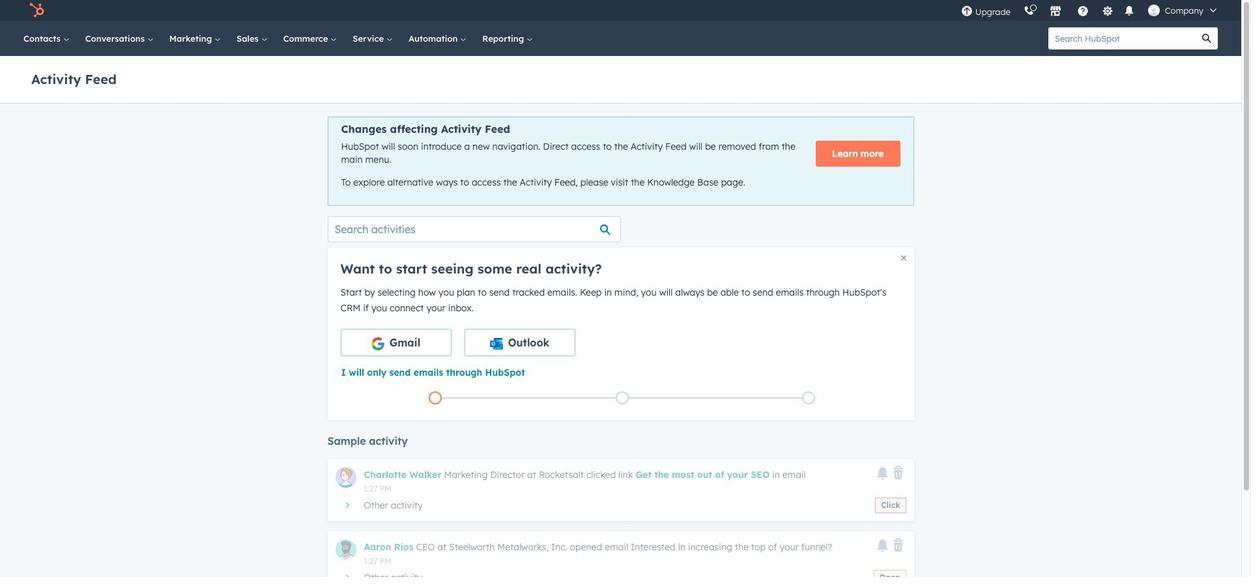 Task type: describe. For each thing, give the bounding box(es) containing it.
onboarding.steps.sendtrackedemailingmail.title image
[[619, 395, 625, 402]]

Search HubSpot search field
[[1049, 27, 1196, 50]]

onboarding.steps.finalstep.title image
[[806, 395, 812, 402]]

close image
[[901, 255, 906, 261]]

marketplaces image
[[1050, 6, 1062, 18]]

Search activities search field
[[328, 216, 621, 242]]



Task type: vqa. For each thing, say whether or not it's contained in the screenshot.
MARKETPLACES icon
yes



Task type: locate. For each thing, give the bounding box(es) containing it.
list
[[342, 389, 903, 407]]

None checkbox
[[464, 329, 575, 356]]

jacob simon image
[[1148, 5, 1160, 16]]

menu
[[955, 0, 1226, 21]]

None checkbox
[[341, 329, 451, 356]]



